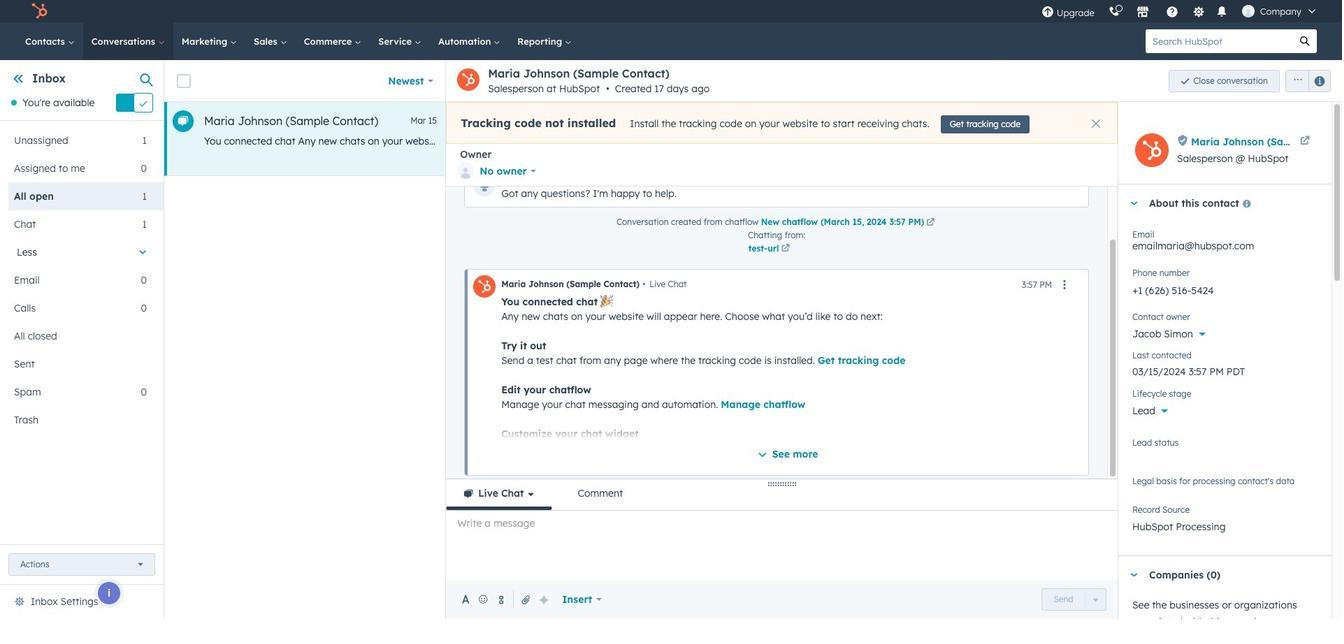 Task type: locate. For each thing, give the bounding box(es) containing it.
main content
[[164, 60, 1342, 619]]

you're available image
[[11, 100, 17, 106]]

group
[[1280, 70, 1331, 92], [1042, 589, 1106, 611]]

marketplaces image
[[1136, 6, 1149, 19]]

1 vertical spatial group
[[1042, 589, 1106, 611]]

-- text field
[[1132, 359, 1318, 381]]

alert
[[446, 102, 1118, 144]]

link opens in a new window image
[[926, 217, 935, 229], [926, 219, 935, 227], [782, 245, 790, 253]]

jacob simon image
[[1242, 5, 1254, 17]]

menu
[[1034, 0, 1325, 22]]

1 horizontal spatial group
[[1280, 70, 1331, 92]]

None text field
[[1132, 276, 1318, 304]]

close image
[[1092, 120, 1100, 128]]

0 horizontal spatial group
[[1042, 589, 1106, 611]]

caret image
[[1130, 202, 1138, 205]]

0 vertical spatial group
[[1280, 70, 1331, 92]]



Task type: describe. For each thing, give the bounding box(es) containing it.
link opens in a new window image
[[782, 243, 790, 255]]

Search HubSpot search field
[[1146, 29, 1293, 53]]

live chat from maria johnson (sample contact) with context you connected chat
any new chats on your website will appear here. choose what you'd like to do next:

try it out 
send a test chat from any page where the tracking code is installed: https://app.hubs row
[[164, 102, 1120, 176]]

caret image
[[1130, 574, 1138, 577]]



Task type: vqa. For each thing, say whether or not it's contained in the screenshot.
the 'Search activities' search field
no



